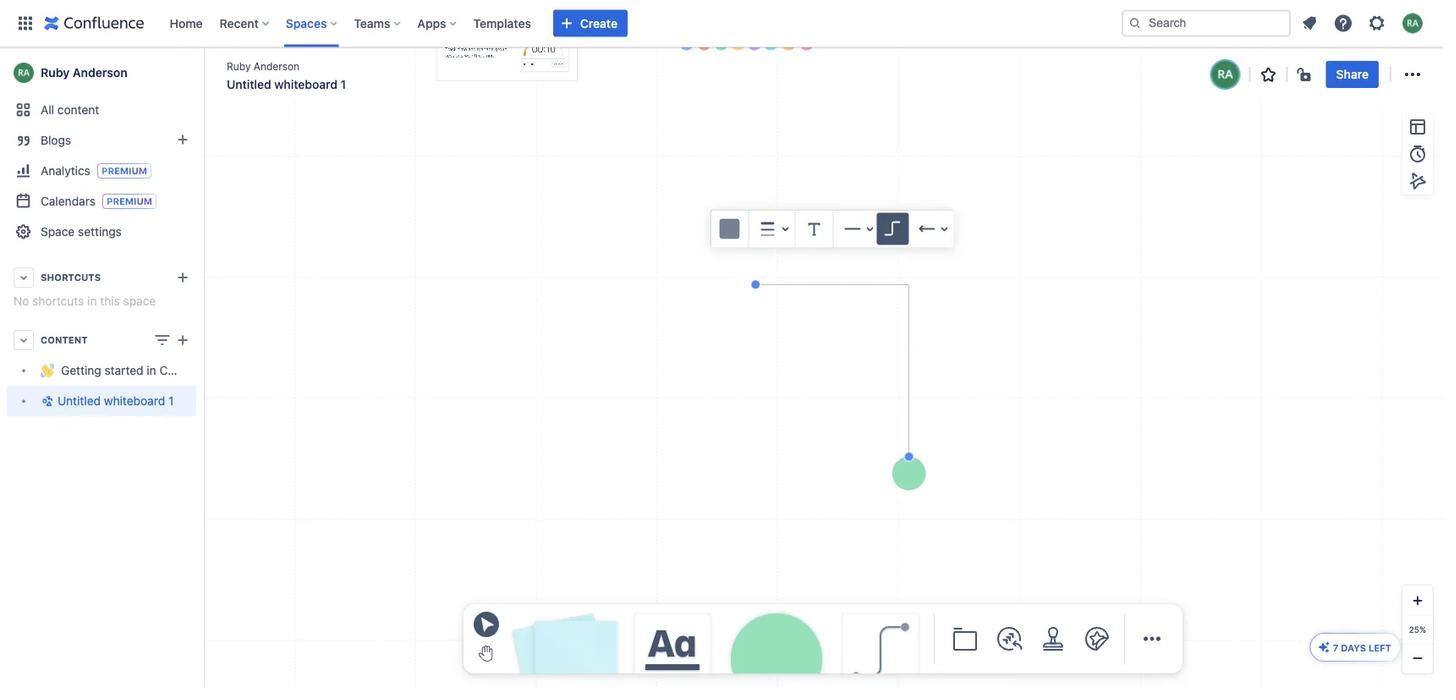 Task type: locate. For each thing, give the bounding box(es) containing it.
0 vertical spatial whiteboard
[[274, 77, 338, 91]]

1 horizontal spatial whiteboard
[[274, 77, 338, 91]]

ruby anderson link
[[7, 56, 196, 90], [227, 59, 300, 73]]

1 vertical spatial whiteboard
[[104, 394, 165, 408]]

1 vertical spatial premium image
[[102, 194, 157, 209]]

appswitcher icon image
[[15, 13, 36, 33]]

space settings link
[[7, 217, 196, 247]]

ruby for ruby anderson untitled whiteboard 1
[[227, 60, 251, 72]]

0 vertical spatial untitled
[[227, 77, 271, 91]]

apps
[[418, 16, 446, 30]]

anderson down spaces
[[254, 60, 300, 72]]

1 vertical spatial untitled
[[58, 394, 101, 408]]

in
[[87, 294, 97, 308], [147, 363, 156, 377]]

1 vertical spatial in
[[147, 363, 156, 377]]

1 horizontal spatial 1
[[341, 77, 346, 91]]

content
[[57, 103, 99, 117]]

premium image
[[97, 163, 151, 179], [102, 194, 157, 209]]

1 horizontal spatial anderson
[[254, 60, 300, 72]]

banner containing home
[[0, 0, 1444, 47]]

anderson for ruby anderson untitled whiteboard 1
[[254, 60, 300, 72]]

anderson up the all content link
[[73, 66, 128, 80]]

started
[[105, 363, 144, 377]]

share
[[1337, 67, 1369, 81]]

in for started
[[147, 363, 156, 377]]

whiteboard inside untitled whiteboard 1 link
[[104, 394, 165, 408]]

1 horizontal spatial in
[[147, 363, 156, 377]]

change view image
[[152, 330, 173, 350]]

0 horizontal spatial 1
[[168, 394, 174, 408]]

anderson
[[254, 60, 300, 72], [73, 66, 128, 80]]

add shortcut image
[[173, 267, 193, 288]]

confluence image
[[44, 13, 144, 33], [44, 13, 144, 33]]

0 horizontal spatial in
[[87, 294, 97, 308]]

untitled whiteboard 1
[[58, 394, 174, 408]]

blogs
[[41, 133, 71, 147]]

whiteboard
[[274, 77, 338, 91], [104, 394, 165, 408]]

teams button
[[349, 10, 407, 37]]

0 horizontal spatial ruby
[[41, 66, 70, 80]]

7 days left button
[[1311, 634, 1400, 661]]

banner
[[0, 0, 1444, 47]]

ruby
[[227, 60, 251, 72], [41, 66, 70, 80]]

1 horizontal spatial untitled
[[227, 77, 271, 91]]

help icon image
[[1334, 13, 1354, 33]]

premium image for calendars
[[102, 194, 157, 209]]

0 vertical spatial in
[[87, 294, 97, 308]]

0 horizontal spatial whiteboard
[[104, 394, 165, 408]]

getting started in confluence link
[[7, 355, 222, 386]]

shortcuts button
[[7, 262, 196, 293]]

content
[[41, 335, 88, 346]]

ruby for ruby anderson
[[41, 66, 70, 80]]

untitled down getting
[[58, 394, 101, 408]]

premium image down the analytics link
[[102, 194, 157, 209]]

1 down the spaces popup button
[[341, 77, 346, 91]]

untitled
[[227, 77, 271, 91], [58, 394, 101, 408]]

home
[[170, 16, 203, 30]]

ruby right collapse sidebar icon
[[227, 60, 251, 72]]

premium image inside calendars link
[[102, 194, 157, 209]]

tree
[[7, 355, 222, 416]]

whiteboard down spaces
[[274, 77, 338, 91]]

teams
[[354, 16, 390, 30]]

in inside 'link'
[[147, 363, 156, 377]]

recent button
[[215, 10, 276, 37]]

analytics
[[41, 163, 90, 177]]

tree containing getting started in confluence
[[7, 355, 222, 416]]

1 horizontal spatial ruby
[[227, 60, 251, 72]]

confluence
[[159, 363, 222, 377]]

0 vertical spatial 1
[[341, 77, 346, 91]]

premium icon image
[[1318, 641, 1332, 654]]

search image
[[1129, 17, 1142, 30]]

anderson inside space element
[[73, 66, 128, 80]]

1 down confluence at the bottom of the page
[[168, 394, 174, 408]]

whiteboard inside ruby anderson untitled whiteboard 1
[[274, 77, 338, 91]]

create button
[[553, 10, 628, 37]]

share button
[[1327, 61, 1379, 88]]

ruby anderson link up the all content link
[[7, 56, 196, 90]]

create a blog image
[[173, 129, 193, 150]]

ruby inside ruby anderson untitled whiteboard 1
[[227, 60, 251, 72]]

days
[[1342, 642, 1367, 653]]

all content link
[[7, 95, 196, 125]]

analytics link
[[7, 156, 196, 186]]

1 vertical spatial 1
[[168, 394, 174, 408]]

Search field
[[1122, 10, 1291, 37]]

in right started
[[147, 363, 156, 377]]

ruby anderson link down "recent" dropdown button
[[227, 59, 300, 73]]

0 vertical spatial premium image
[[97, 163, 151, 179]]

shortcuts
[[41, 272, 101, 283]]

untitled right collapse sidebar icon
[[227, 77, 271, 91]]

1
[[341, 77, 346, 91], [168, 394, 174, 408]]

premium image up calendars link
[[97, 163, 151, 179]]

templates link
[[468, 10, 536, 37]]

0 horizontal spatial anderson
[[73, 66, 128, 80]]

ruby inside space element
[[41, 66, 70, 80]]

premium image inside the analytics link
[[97, 163, 151, 179]]

whiteboard down getting started in confluence
[[104, 394, 165, 408]]

templates
[[474, 16, 531, 30]]

in left this
[[87, 294, 97, 308]]

ruby up all
[[41, 66, 70, 80]]

collapse sidebar image
[[184, 56, 222, 90]]

recent
[[220, 16, 259, 30]]

0 horizontal spatial untitled
[[58, 394, 101, 408]]

anderson inside ruby anderson untitled whiteboard 1
[[254, 60, 300, 72]]



Task type: describe. For each thing, give the bounding box(es) containing it.
settings
[[78, 225, 122, 239]]

getting
[[61, 363, 101, 377]]

left
[[1369, 642, 1392, 653]]

your profile and preferences image
[[1403, 13, 1423, 33]]

calendars link
[[7, 186, 196, 217]]

star image
[[1259, 64, 1279, 85]]

untitled inside ruby anderson untitled whiteboard 1
[[227, 77, 271, 91]]

space settings
[[41, 225, 122, 239]]

getting started in confluence
[[61, 363, 222, 377]]

spaces button
[[281, 10, 344, 37]]

calendars
[[41, 194, 96, 208]]

apps button
[[412, 10, 463, 37]]

1 horizontal spatial ruby anderson link
[[227, 59, 300, 73]]

no shortcuts in this space
[[14, 294, 156, 308]]

space element
[[0, 47, 222, 687]]

content button
[[7, 325, 196, 355]]

no
[[14, 294, 29, 308]]

space
[[41, 225, 75, 239]]

this
[[100, 294, 120, 308]]

create content image
[[173, 330, 193, 350]]

1 inside ruby anderson untitled whiteboard 1
[[341, 77, 346, 91]]

space
[[123, 294, 156, 308]]

ruby anderson image
[[1212, 61, 1239, 88]]

global element
[[10, 0, 1119, 47]]

blogs link
[[7, 125, 196, 156]]

ruby anderson
[[41, 66, 128, 80]]

all
[[41, 103, 54, 117]]

untitled whiteboard 1 link
[[7, 386, 196, 416]]

home link
[[165, 10, 208, 37]]

shortcuts
[[32, 294, 84, 308]]

0 horizontal spatial ruby anderson link
[[7, 56, 196, 90]]

no restrictions image
[[1296, 64, 1316, 85]]

settings icon image
[[1367, 13, 1388, 33]]

spaces
[[286, 16, 327, 30]]

anderson for ruby anderson
[[73, 66, 128, 80]]

notification icon image
[[1300, 13, 1320, 33]]

ruby anderson untitled whiteboard 1
[[227, 60, 346, 91]]

more actions image
[[1403, 64, 1423, 85]]

create
[[580, 16, 618, 30]]

premium image for analytics
[[97, 163, 151, 179]]

untitled inside tree
[[58, 394, 101, 408]]

7 days left
[[1333, 642, 1392, 653]]

7
[[1333, 642, 1339, 653]]

all content
[[41, 103, 99, 117]]

in for shortcuts
[[87, 294, 97, 308]]

tree inside space element
[[7, 355, 222, 416]]

1 inside space element
[[168, 394, 174, 408]]



Task type: vqa. For each thing, say whether or not it's contained in the screenshot.
My Calendars link
no



